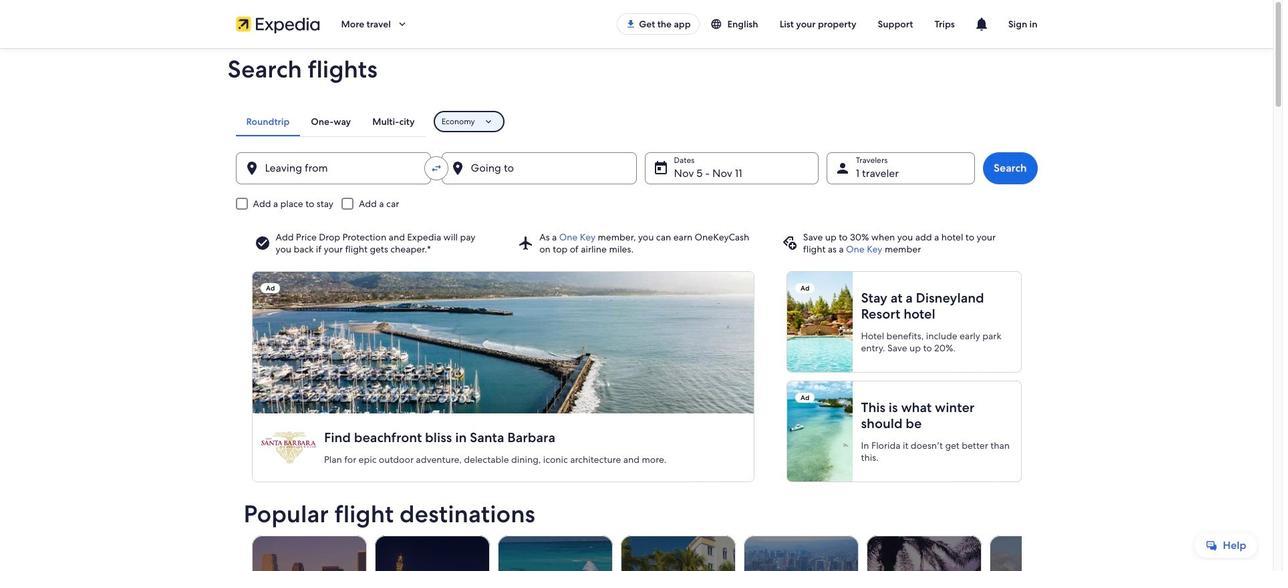 Task type: locate. For each thing, give the bounding box(es) containing it.
honolulu flights image
[[743, 536, 858, 571]]

popular flight destinations region
[[236, 501, 1104, 571]]

cancun flights image
[[498, 536, 612, 571]]

new york flights image
[[989, 536, 1104, 571]]

main content
[[0, 48, 1273, 571]]

expedia logo image
[[236, 15, 320, 33]]

tab list
[[236, 107, 425, 136]]



Task type: vqa. For each thing, say whether or not it's contained in the screenshot.
expedia logo
yes



Task type: describe. For each thing, give the bounding box(es) containing it.
download the app button image
[[626, 19, 636, 29]]

more travel image
[[396, 18, 408, 30]]

las vegas flights image
[[375, 536, 490, 571]]

miami flights image
[[620, 536, 735, 571]]

communication center icon image
[[974, 16, 990, 32]]

los angeles flights image
[[252, 536, 367, 571]]

swap origin and destination values image
[[430, 162, 442, 174]]

small image
[[710, 18, 727, 30]]

orlando flights image
[[866, 536, 981, 571]]



